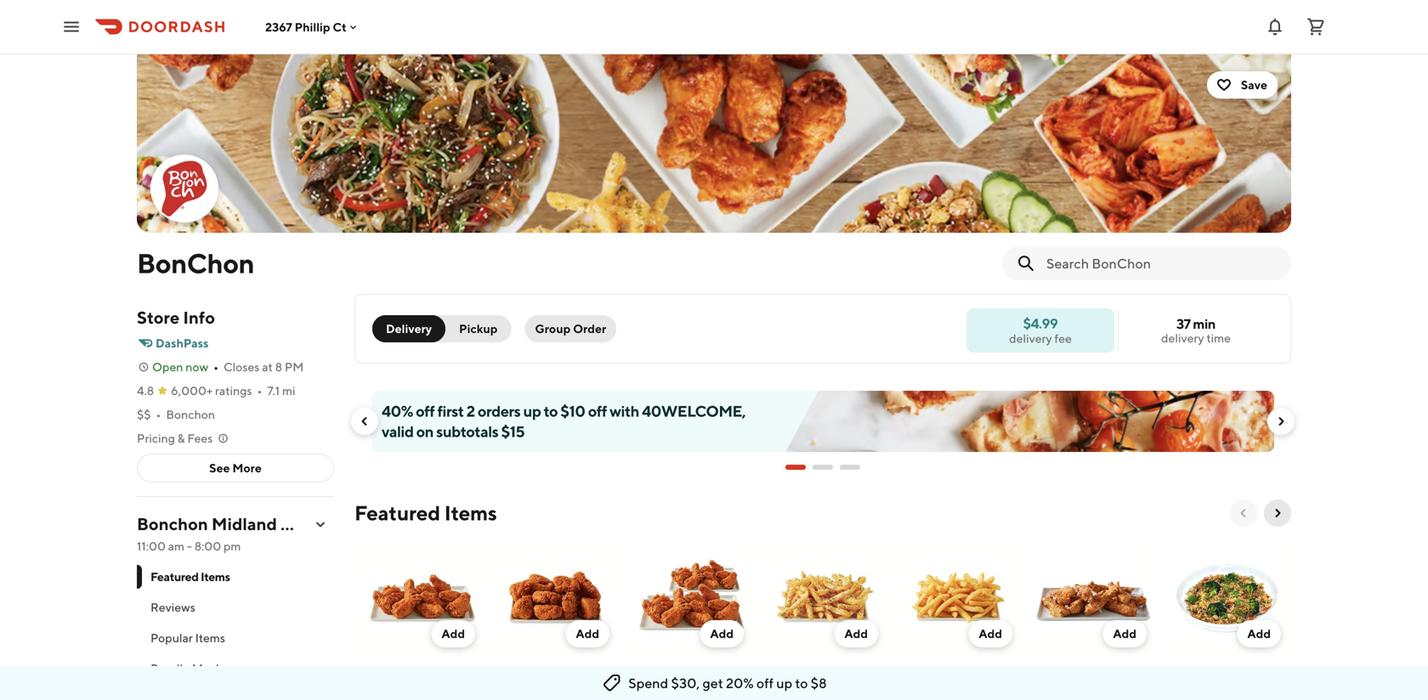 Task type: locate. For each thing, give the bounding box(es) containing it.
fried
[[1164, 666, 1196, 682]]

delivery inside $4.99 delivery fee
[[1009, 332, 1052, 346]]

bonchon
[[166, 408, 215, 422]]

12 pc boneless
[[492, 666, 579, 682]]

wings down 10 pc wings image
[[392, 666, 431, 682]]

featured items down on
[[355, 501, 497, 525]]

• right now
[[214, 360, 219, 374]]

$4.99 delivery fee
[[1009, 315, 1072, 346]]

up for orders
[[523, 402, 541, 420]]

$$
[[137, 408, 151, 422]]

2 vertical spatial items
[[195, 631, 225, 645]]

closes
[[224, 360, 260, 374]]

0 vertical spatial fries
[[940, 666, 969, 682]]

seasoned
[[761, 666, 820, 682]]

pm
[[285, 360, 304, 374]]

items up meals
[[195, 631, 225, 645]]

pc for 10 pc wings
[[375, 666, 389, 682]]

2 add from the left
[[576, 627, 599, 641]]

up inside the "40% off first 2 orders up to $10 off with 40welcome, valid on subtotals $15"
[[523, 402, 541, 420]]

0 horizontal spatial fries
[[761, 685, 790, 701]]

1 wings from the left
[[392, 666, 431, 682]]

2 vertical spatial •
[[156, 408, 161, 422]]

Delivery radio
[[372, 315, 446, 343]]

store
[[137, 308, 180, 328]]

1 horizontal spatial wings
[[663, 666, 702, 682]]

next button of carousel image
[[1275, 415, 1288, 429]]

3 pc from the left
[[646, 666, 661, 682]]

meals
[[192, 662, 224, 676]]

$4.99
[[1023, 315, 1058, 332]]

to for $10
[[544, 402, 558, 420]]

7.1 mi
[[267, 384, 295, 398]]

wings left get
[[663, 666, 702, 682]]

0 horizontal spatial up
[[523, 402, 541, 420]]

&
[[177, 432, 185, 446]]

pc
[[375, 666, 389, 682], [507, 666, 522, 682], [646, 666, 661, 682], [1046, 666, 1061, 682]]

fried rice
[[1164, 666, 1225, 682]]

0 vertical spatial featured items
[[355, 501, 497, 525]]

add for 10 pc strips
[[1113, 627, 1137, 641]]

6 add from the left
[[1113, 627, 1137, 641]]

seasoned french fries
[[761, 666, 864, 701]]

0 vertical spatial to
[[544, 402, 558, 420]]

off right $10
[[588, 402, 607, 420]]

1 add from the left
[[442, 627, 465, 641]]

featured items
[[355, 501, 497, 525], [151, 570, 230, 584]]

0 vertical spatial featured
[[355, 501, 440, 525]]

fried rice image
[[1164, 537, 1292, 658]]

4 add button from the left
[[835, 621, 878, 648]]

pickup
[[459, 322, 498, 336]]

add for 12 pc boneless
[[576, 627, 599, 641]]

2 10 from the left
[[1030, 666, 1044, 682]]

•
[[214, 360, 219, 374], [257, 384, 262, 398], [156, 408, 161, 422]]

up up $15
[[523, 402, 541, 420]]

to
[[544, 402, 558, 420], [795, 676, 808, 692]]

save button
[[1207, 71, 1278, 99]]

save
[[1241, 78, 1268, 92]]

bonchon image
[[137, 54, 1292, 233], [152, 156, 217, 221]]

open now
[[152, 360, 208, 374]]

1 horizontal spatial featured
[[355, 501, 440, 525]]

previous button of carousel image
[[358, 415, 372, 429], [1237, 507, 1251, 520]]

3 add from the left
[[710, 627, 734, 641]]

see
[[209, 461, 230, 475]]

0 horizontal spatial to
[[544, 402, 558, 420]]

1 horizontal spatial 10
[[1030, 666, 1044, 682]]

to left $10
[[544, 402, 558, 420]]

4.8
[[137, 384, 154, 398]]

1 horizontal spatial fries
[[940, 666, 969, 682]]

fries down french fries image
[[940, 666, 969, 682]]

20%
[[726, 676, 754, 692]]

10 pc strips image
[[1030, 537, 1157, 658]]

0 horizontal spatial french
[[822, 666, 864, 682]]

items down subtotals
[[444, 501, 497, 525]]

rice
[[1198, 666, 1225, 682]]

up for off
[[777, 676, 793, 692]]

featured items down -
[[151, 570, 230, 584]]

1 french from the left
[[822, 666, 864, 682]]

wings
[[392, 666, 431, 682], [663, 666, 702, 682]]

featured up reviews
[[151, 570, 199, 584]]

pc for 12 pc boneless
[[507, 666, 522, 682]]

pc for 10 pc strips
[[1046, 666, 1061, 682]]

up
[[523, 402, 541, 420], [777, 676, 793, 692]]

next button of carousel image
[[1271, 507, 1285, 520]]

1 horizontal spatial off
[[588, 402, 607, 420]]

40% off first 2 orders up to $10 off with 40welcome, valid on subtotals $15
[[382, 402, 746, 441]]

6 add button from the left
[[1103, 621, 1147, 648]]

delivery left fee at the top right of page
[[1009, 332, 1052, 346]]

2 add button from the left
[[566, 621, 610, 648]]

20 pc wings image
[[627, 537, 754, 658]]

2367
[[265, 20, 292, 34]]

1 add button from the left
[[431, 621, 475, 648]]

0 horizontal spatial off
[[416, 402, 435, 420]]

order methods option group
[[372, 315, 511, 343]]

3 add button from the left
[[700, 621, 744, 648]]

bonchon
[[137, 247, 254, 279]]

Item Search search field
[[1047, 254, 1278, 273]]

first
[[437, 402, 464, 420]]

1 horizontal spatial up
[[777, 676, 793, 692]]

0 horizontal spatial delivery
[[1009, 332, 1052, 346]]

1 10 from the left
[[358, 666, 372, 682]]

more
[[232, 461, 262, 475]]

time
[[1207, 331, 1231, 345]]

20
[[627, 666, 643, 682]]

11:00 am - 8:00 pm
[[137, 540, 241, 554]]

1 horizontal spatial french
[[895, 666, 938, 682]]

pricing & fees
[[137, 432, 213, 446]]

valid
[[382, 423, 414, 441]]

items inside button
[[195, 631, 225, 645]]

$30,
[[671, 676, 700, 692]]

reviews button
[[137, 593, 334, 623]]

select promotional banner element
[[786, 452, 861, 483]]

2 wings from the left
[[663, 666, 702, 682]]

to inside the "40% off first 2 orders up to $10 off with 40welcome, valid on subtotals $15"
[[544, 402, 558, 420]]

items down the 8:00
[[201, 570, 230, 584]]

0 horizontal spatial previous button of carousel image
[[358, 415, 372, 429]]

1 vertical spatial up
[[777, 676, 793, 692]]

1 horizontal spatial to
[[795, 676, 808, 692]]

ct
[[333, 20, 347, 34]]

off right 20%
[[757, 676, 774, 692]]

4 pc from the left
[[1046, 666, 1061, 682]]

1 vertical spatial featured items
[[151, 570, 230, 584]]

see more button
[[138, 455, 333, 482]]

spend
[[629, 676, 669, 692]]

now
[[186, 360, 208, 374]]

delivery
[[1162, 331, 1205, 345], [1009, 332, 1052, 346]]

previous button of carousel image left 40%
[[358, 415, 372, 429]]

$8
[[811, 676, 827, 692]]

• left 7.1
[[257, 384, 262, 398]]

up left $8
[[777, 676, 793, 692]]

1 vertical spatial •
[[257, 384, 262, 398]]

items
[[444, 501, 497, 525], [201, 570, 230, 584], [195, 631, 225, 645]]

french
[[822, 666, 864, 682], [895, 666, 938, 682]]

5 add button from the left
[[969, 621, 1013, 648]]

1 vertical spatial featured
[[151, 570, 199, 584]]

0 horizontal spatial 10
[[358, 666, 372, 682]]

previous button of carousel image left next button of carousel icon
[[1237, 507, 1251, 520]]

1 horizontal spatial •
[[214, 360, 219, 374]]

40welcome,
[[642, 402, 746, 420]]

open menu image
[[61, 17, 82, 37]]

0 horizontal spatial wings
[[392, 666, 431, 682]]

off
[[416, 402, 435, 420], [588, 402, 607, 420], [757, 676, 774, 692]]

add for fried rice
[[1248, 627, 1271, 641]]

2 french from the left
[[895, 666, 938, 682]]

add button for 12 pc boneless
[[566, 621, 610, 648]]

10 for 10 pc wings
[[358, 666, 372, 682]]

• right $$
[[156, 408, 161, 422]]

fries down seasoned
[[761, 685, 790, 701]]

2 horizontal spatial •
[[257, 384, 262, 398]]

info
[[183, 308, 215, 328]]

0 vertical spatial items
[[444, 501, 497, 525]]

featured
[[355, 501, 440, 525], [151, 570, 199, 584]]

subtotals
[[436, 423, 499, 441]]

1 pc from the left
[[375, 666, 389, 682]]

ratings
[[215, 384, 252, 398]]

2367 phillip ct
[[265, 20, 347, 34]]

2 pc from the left
[[507, 666, 522, 682]]

37 min delivery time
[[1162, 316, 1231, 345]]

to left $8
[[795, 676, 808, 692]]

delivery left time
[[1162, 331, 1205, 345]]

1 vertical spatial to
[[795, 676, 808, 692]]

4 add from the left
[[845, 627, 868, 641]]

7 add button from the left
[[1238, 621, 1281, 648]]

1 horizontal spatial delivery
[[1162, 331, 1205, 345]]

featured inside "heading"
[[355, 501, 440, 525]]

1 vertical spatial fries
[[761, 685, 790, 701]]

featured right menus icon
[[355, 501, 440, 525]]

5 add from the left
[[979, 627, 1003, 641]]

0 vertical spatial up
[[523, 402, 541, 420]]

7 add from the left
[[1248, 627, 1271, 641]]

add
[[442, 627, 465, 641], [576, 627, 599, 641], [710, 627, 734, 641], [845, 627, 868, 641], [979, 627, 1003, 641], [1113, 627, 1137, 641], [1248, 627, 1271, 641]]

off up on
[[416, 402, 435, 420]]

1 horizontal spatial previous button of carousel image
[[1237, 507, 1251, 520]]



Task type: describe. For each thing, give the bounding box(es) containing it.
$$ • bonchon
[[137, 408, 215, 422]]

pricing
[[137, 432, 175, 446]]

2
[[467, 402, 475, 420]]

10 pc wings
[[358, 666, 431, 682]]

menus image
[[314, 518, 327, 531]]

2367 phillip ct button
[[265, 20, 360, 34]]

popular items button
[[137, 623, 334, 654]]

40%
[[382, 402, 413, 420]]

group
[[535, 322, 571, 336]]

37
[[1177, 316, 1191, 332]]

Pickup radio
[[435, 315, 511, 343]]

20 pc wings
[[627, 666, 702, 682]]

2 horizontal spatial off
[[757, 676, 774, 692]]

add button for 20 pc wings
[[700, 621, 744, 648]]

fee
[[1055, 332, 1072, 346]]

with
[[610, 402, 639, 420]]

store info
[[137, 308, 215, 328]]

phillip
[[295, 20, 330, 34]]

0 vertical spatial •
[[214, 360, 219, 374]]

featured items heading
[[355, 500, 497, 527]]

6,000+
[[171, 384, 213, 398]]

see more
[[209, 461, 262, 475]]

items inside "heading"
[[444, 501, 497, 525]]

am
[[168, 540, 185, 554]]

strips
[[1064, 666, 1098, 682]]

reviews
[[151, 601, 195, 615]]

wings for 20 pc wings
[[663, 666, 702, 682]]

add button for seasoned french fries
[[835, 621, 878, 648]]

11:00
[[137, 540, 166, 554]]

delivery
[[386, 322, 432, 336]]

1 vertical spatial items
[[201, 570, 230, 584]]

open
[[152, 360, 183, 374]]

group order
[[535, 322, 606, 336]]

french fries
[[895, 666, 969, 682]]

add button for french fries
[[969, 621, 1013, 648]]

orders
[[478, 402, 521, 420]]

pricing & fees button
[[137, 430, 230, 447]]

wings for 10 pc wings
[[392, 666, 431, 682]]

0 horizontal spatial featured items
[[151, 570, 230, 584]]

mi
[[282, 384, 295, 398]]

8
[[275, 360, 282, 374]]

bundle meals
[[151, 662, 224, 676]]

10 pc wings image
[[358, 537, 486, 658]]

bundle meals button
[[137, 654, 334, 685]]

7.1
[[267, 384, 280, 398]]

0 vertical spatial previous button of carousel image
[[358, 415, 372, 429]]

add for french fries
[[979, 627, 1003, 641]]

to for $8
[[795, 676, 808, 692]]

group order button
[[525, 315, 617, 343]]

order
[[573, 322, 606, 336]]

spend $30, get 20% off up to $8
[[629, 676, 827, 692]]

dashpass
[[156, 336, 209, 350]]

8:00
[[194, 540, 221, 554]]

min
[[1193, 316, 1216, 332]]

notification bell image
[[1265, 17, 1286, 37]]

0 items, open order cart image
[[1306, 17, 1327, 37]]

12
[[492, 666, 505, 682]]

10 pc strips
[[1030, 666, 1098, 682]]

at
[[262, 360, 273, 374]]

add button for 10 pc strips
[[1103, 621, 1147, 648]]

seasoned french fries image
[[761, 537, 889, 658]]

delivery inside 37 min delivery time
[[1162, 331, 1205, 345]]

popular
[[151, 631, 193, 645]]

1 vertical spatial previous button of carousel image
[[1237, 507, 1251, 520]]

add for 20 pc wings
[[710, 627, 734, 641]]

add button for fried rice
[[1238, 621, 1281, 648]]

on
[[416, 423, 434, 441]]

1 horizontal spatial featured items
[[355, 501, 497, 525]]

$15
[[501, 423, 525, 441]]

fries inside "seasoned french fries"
[[761, 685, 790, 701]]

10 for 10 pc strips
[[1030, 666, 1044, 682]]

fees
[[187, 432, 213, 446]]

pc for 20 pc wings
[[646, 666, 661, 682]]

get
[[703, 676, 723, 692]]

boneless
[[524, 666, 579, 682]]

add for 10 pc wings
[[442, 627, 465, 641]]

popular items
[[151, 631, 225, 645]]

12 pc boneless image
[[492, 537, 620, 658]]

add button for 10 pc wings
[[431, 621, 475, 648]]

0 horizontal spatial featured
[[151, 570, 199, 584]]

bundle
[[151, 662, 190, 676]]

6,000+ ratings •
[[171, 384, 262, 398]]

french inside "seasoned french fries"
[[822, 666, 864, 682]]

french fries image
[[895, 537, 1023, 658]]

-
[[187, 540, 192, 554]]

0 horizontal spatial •
[[156, 408, 161, 422]]

$10
[[561, 402, 585, 420]]

add for seasoned french fries
[[845, 627, 868, 641]]

pm
[[224, 540, 241, 554]]

• closes at 8 pm
[[214, 360, 304, 374]]



Task type: vqa. For each thing, say whether or not it's contained in the screenshot.
"Bundle Meals" button
yes



